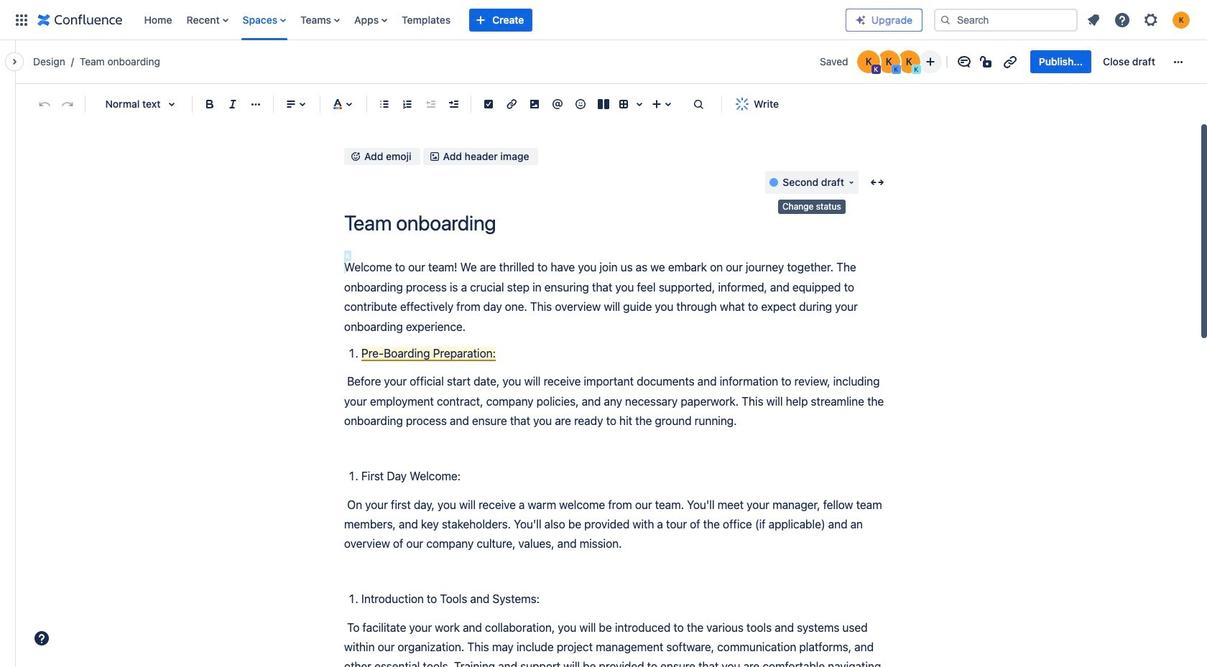 Task type: describe. For each thing, give the bounding box(es) containing it.
premium image
[[855, 14, 867, 26]]

Give this page a title text field
[[344, 212, 891, 235]]

avatar group element
[[856, 49, 922, 75]]

image icon image
[[429, 151, 440, 163]]

link ⌘k image
[[503, 96, 520, 113]]

expand sidebar image
[[0, 47, 32, 76]]

notification icon image
[[1086, 11, 1103, 28]]

invite to edit image
[[922, 53, 939, 70]]

table size image
[[631, 96, 648, 113]]

text formatting group
[[198, 93, 267, 116]]

emoji : image
[[572, 96, 589, 113]]

settings icon image
[[1143, 11, 1160, 28]]

italic ⌘i image
[[224, 96, 242, 113]]

layouts image
[[595, 96, 612, 113]]

no restrictions image
[[979, 53, 996, 70]]

make page full-width image
[[869, 174, 886, 191]]

indent tab image
[[445, 96, 462, 113]]

copy link image
[[1002, 53, 1019, 70]]

help icon image
[[1114, 11, 1132, 28]]

add emoji image
[[350, 151, 362, 163]]

align left image
[[283, 96, 300, 113]]

add image, video, or file image
[[526, 96, 543, 113]]

Search field
[[935, 8, 1078, 31]]



Task type: vqa. For each thing, say whether or not it's contained in the screenshot.
the Documents icon
no



Task type: locate. For each thing, give the bounding box(es) containing it.
action item [] image
[[480, 96, 497, 113]]

your profile and preferences image
[[1173, 11, 1190, 28]]

tooltip
[[779, 200, 846, 214]]

Main content area, start typing to enter text. text field
[[344, 258, 891, 668]]

numbered list ⌘⇧7 image
[[399, 96, 416, 113]]

bullet list ⌘⇧8 image
[[376, 96, 393, 113]]

confluence image
[[37, 11, 123, 28], [37, 11, 123, 28]]

list for appswitcher icon
[[137, 0, 846, 40]]

1 horizontal spatial list
[[1081, 7, 1199, 33]]

list formating group
[[373, 93, 465, 116]]

list
[[137, 0, 846, 40], [1081, 7, 1199, 33]]

list for "premium" icon
[[1081, 7, 1199, 33]]

0 horizontal spatial list
[[137, 0, 846, 40]]

group
[[1031, 50, 1165, 73]]

global element
[[9, 0, 846, 40]]

mention @ image
[[549, 96, 566, 113]]

more image
[[1170, 53, 1188, 70]]

None search field
[[935, 8, 1078, 31]]

table ⇧⌥t image
[[615, 96, 633, 113]]

search image
[[940, 14, 952, 26]]

more formatting image
[[247, 96, 265, 113]]

bold ⌘b image
[[201, 96, 219, 113]]

find and replace image
[[690, 96, 707, 113]]

appswitcher icon image
[[13, 11, 30, 28]]

comment icon image
[[956, 53, 973, 70]]

banner
[[0, 0, 1208, 40]]



